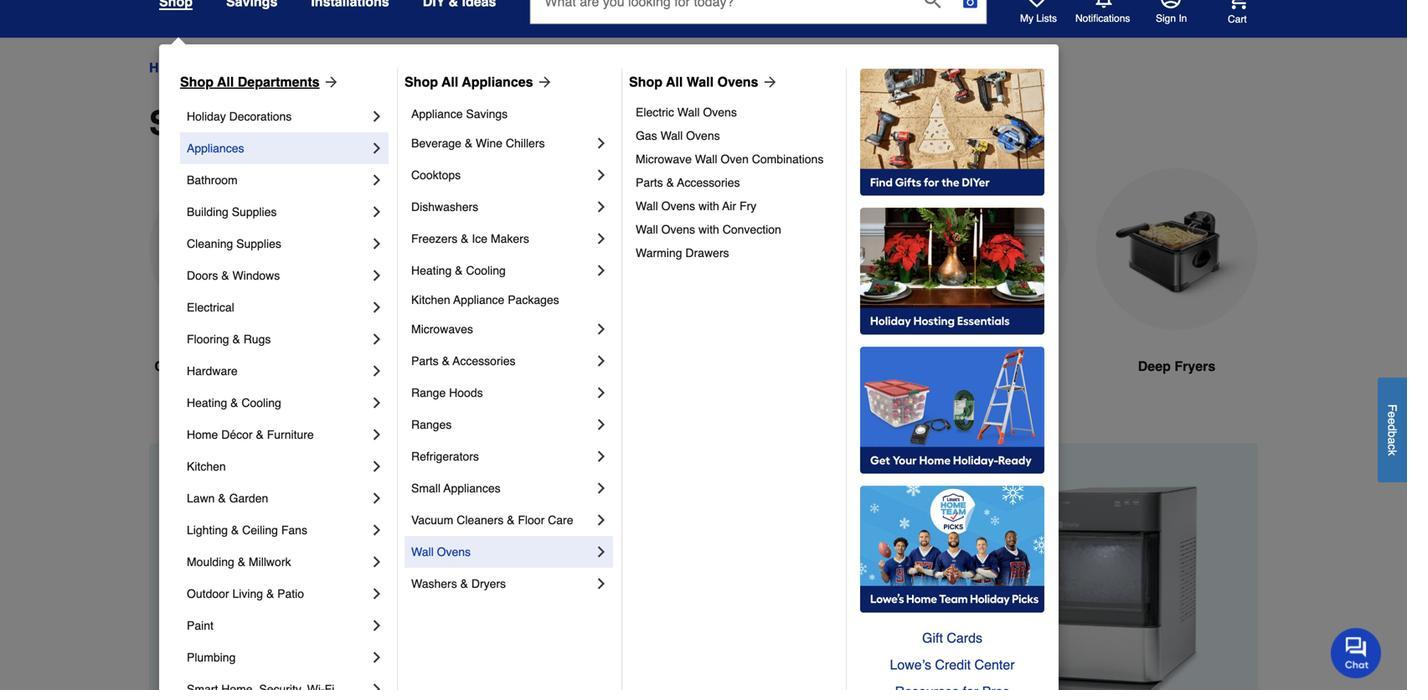 Task type: describe. For each thing, give the bounding box(es) containing it.
freezers & ice makers link
[[411, 223, 593, 255]]

holiday decorations link
[[187, 101, 369, 132]]

chevron right image for range hoods
[[593, 384, 610, 401]]

chevron right image for "lighting & ceiling fans" link
[[369, 522, 385, 539]]

departments
[[238, 74, 320, 90]]

search image
[[924, 0, 941, 8]]

wall ovens link
[[411, 536, 593, 568]]

kitchen appliance packages link
[[411, 286, 610, 313]]

1 vertical spatial small appliances link
[[411, 472, 593, 504]]

0 vertical spatial parts
[[636, 176, 663, 189]]

flooring
[[187, 332, 229, 346]]

& up décor
[[230, 396, 238, 410]]

vacuum cleaners & floor care
[[411, 513, 573, 527]]

d
[[1386, 424, 1399, 431]]

& left dryers
[[460, 577, 468, 590]]

lowe's home improvement notification center image
[[1094, 0, 1114, 8]]

& inside "link"
[[221, 269, 229, 282]]

chillers
[[506, 137, 545, 150]]

lowe's home improvement cart image
[[1228, 0, 1248, 9]]

1 vertical spatial small
[[149, 104, 238, 142]]

electrical link
[[187, 291, 369, 323]]

chevron right image for holiday decorations
[[369, 108, 385, 125]]

credit
[[935, 657, 971, 673]]

warming drawers
[[636, 246, 729, 260]]

flooring & rugs link
[[187, 323, 369, 355]]

moulding & millwork link
[[187, 546, 369, 578]]

convection
[[723, 223, 781, 236]]

lowe's credit center link
[[860, 652, 1044, 678]]

2 e from the top
[[1386, 418, 1399, 424]]

supplies for building supplies
[[232, 205, 277, 219]]

camera image
[[962, 0, 979, 10]]

doors & windows link
[[187, 260, 369, 291]]

portable ice makers
[[357, 358, 483, 374]]

get your home holiday-ready. image
[[860, 347, 1044, 474]]

beverage
[[411, 137, 461, 150]]

paint link
[[187, 610, 369, 642]]

chevron right image for lawn & garden
[[369, 490, 385, 507]]

rugs
[[243, 332, 271, 346]]

0 vertical spatial small appliances link
[[287, 58, 389, 78]]

decorations
[[229, 110, 292, 123]]

arrow right image for shop all departments
[[320, 74, 340, 90]]

outdoor
[[187, 587, 229, 601]]

parts & accessories for parts & accessories link to the bottom
[[411, 354, 515, 368]]

range
[[411, 386, 446, 399]]

countertop microwaves link
[[149, 168, 312, 417]]

parts & accessories for parts & accessories link to the right
[[636, 176, 740, 189]]

cleaning
[[187, 237, 233, 250]]

ovens up electric wall ovens link
[[717, 74, 758, 90]]

holiday decorations
[[187, 110, 292, 123]]

kitchen appliance packages
[[411, 293, 559, 307]]

lighting & ceiling fans
[[187, 523, 307, 537]]

shop all appliances
[[405, 74, 533, 90]]

fry
[[740, 199, 756, 213]]

1 horizontal spatial ice
[[472, 232, 487, 245]]

find gifts for the diyer. image
[[860, 69, 1044, 196]]

1 horizontal spatial cooling
[[466, 264, 506, 277]]

0 vertical spatial appliance
[[411, 107, 463, 121]]

lowe's home improvement lists image
[[1027, 0, 1047, 8]]

hoods
[[449, 386, 483, 399]]

toaster
[[563, 358, 610, 374]]

appliance savings link
[[411, 101, 610, 127]]

a stainless steel toaster oven. image
[[528, 168, 690, 330]]

ceiling
[[242, 523, 278, 537]]

chevron right image for hardware
[[369, 363, 385, 379]]

my lists link
[[1020, 0, 1057, 25]]

ovens down electric wall ovens
[[686, 129, 720, 142]]

shop for shop all wall ovens
[[629, 74, 662, 90]]

holiday
[[187, 110, 226, 123]]

kitchen link
[[187, 451, 369, 482]]

1 vertical spatial ice
[[414, 358, 433, 374]]

a gray and stainless steel ninja air fryer. image
[[717, 168, 879, 330]]

toaster ovens
[[563, 358, 655, 374]]

ranges
[[411, 418, 452, 431]]

countertop microwaves
[[154, 358, 306, 374]]

home décor & furniture link
[[187, 419, 369, 451]]

0 horizontal spatial makers
[[436, 358, 483, 374]]

chevron right image for dishwashers link
[[593, 198, 610, 215]]

décor
[[221, 428, 253, 441]]

with for convection
[[698, 223, 719, 236]]

appliances down departments
[[247, 104, 425, 142]]

garden
[[229, 492, 268, 505]]

Search Query text field
[[531, 0, 911, 23]]

1 vertical spatial cooling
[[242, 396, 281, 410]]

moulding & millwork
[[187, 555, 291, 569]]

chevron right image for "bathroom" link
[[369, 172, 385, 188]]

heating for the bottom heating & cooling link
[[187, 396, 227, 410]]

0 vertical spatial heating & cooling
[[411, 264, 506, 277]]

gift
[[922, 630, 943, 646]]

k
[[1386, 450, 1399, 456]]

chevron right image for refrigerators "link"
[[593, 448, 610, 465]]

chevron right image for plumbing link
[[369, 649, 385, 666]]

ovens up washers & dryers
[[437, 545, 471, 559]]

shop for shop all departments
[[180, 74, 214, 90]]

1 vertical spatial appliance
[[453, 293, 504, 307]]

f e e d b a c k
[[1386, 404, 1399, 456]]

a silver-colored new air portable ice maker. image
[[338, 168, 501, 330]]

patio
[[277, 587, 304, 601]]

lawn & garden link
[[187, 482, 369, 514]]

wine
[[476, 137, 502, 150]]

floor
[[518, 513, 545, 527]]

furniture
[[267, 428, 314, 441]]

all for departments
[[217, 74, 234, 90]]

lowe's home improvement account image
[[1161, 0, 1181, 8]]

kitchen for kitchen appliance packages
[[411, 293, 450, 307]]

gift cards
[[922, 630, 982, 646]]

chevron right image for moulding & millwork
[[369, 554, 385, 570]]

chevron right image for microwaves
[[593, 321, 610, 338]]

0 vertical spatial accessories
[[677, 176, 740, 189]]

washers
[[411, 577, 457, 590]]

fans
[[281, 523, 307, 537]]

microwaves inside "countertop microwaves" link
[[230, 358, 306, 374]]

microwave wall oven combinations link
[[636, 147, 834, 171]]

ovens up gas wall ovens link
[[703, 106, 737, 119]]

portable
[[357, 358, 410, 374]]

home link
[[149, 58, 186, 78]]

ranges link
[[411, 409, 593, 441]]

& down microwave
[[666, 176, 674, 189]]

lawn
[[187, 492, 215, 505]]

wall ovens with air fry
[[636, 199, 756, 213]]

appliances up bathroom
[[187, 142, 244, 155]]

f
[[1386, 404, 1399, 411]]

cleaning supplies link
[[187, 228, 369, 260]]

freezers
[[411, 232, 457, 245]]

ovens right the toaster
[[614, 358, 655, 374]]

sign in button
[[1156, 0, 1187, 25]]

microwaves link
[[411, 313, 593, 345]]

refrigerators link
[[411, 441, 593, 472]]

chevron right image for home décor & furniture
[[369, 426, 385, 443]]

a black and stainless steel countertop microwave. image
[[149, 168, 312, 330]]

& right freezers
[[461, 232, 469, 245]]

ovens up wall ovens with convection
[[661, 199, 695, 213]]

chevron right image for small appliances
[[593, 480, 610, 497]]

chevron right image for electrical
[[369, 299, 385, 316]]

chevron right image for cleaning supplies
[[369, 235, 385, 252]]

chevron right image for ranges
[[593, 416, 610, 433]]

microwaves inside microwaves link
[[411, 322, 473, 336]]

home for home
[[149, 60, 186, 75]]



Task type: locate. For each thing, give the bounding box(es) containing it.
building
[[187, 205, 228, 219]]

chevron right image for parts & accessories
[[593, 353, 610, 369]]

2 horizontal spatial all
[[666, 74, 683, 90]]

ice down dishwashers link
[[472, 232, 487, 245]]

shop all appliances link
[[405, 72, 553, 92]]

0 vertical spatial parts & accessories
[[636, 176, 740, 189]]

heating & cooling down freezers & ice makers on the left top of page
[[411, 264, 506, 277]]

chevron right image for outdoor living & patio link
[[369, 585, 385, 602]]

electric wall ovens
[[636, 106, 737, 119]]

arrow right image for shop all wall ovens
[[758, 74, 778, 90]]

2 arrow right image from the left
[[533, 74, 553, 90]]

None search field
[[530, 0, 987, 40]]

chevron right image
[[369, 140, 385, 157], [369, 172, 385, 188], [593, 198, 610, 215], [593, 262, 610, 279], [369, 267, 385, 284], [369, 394, 385, 411], [593, 448, 610, 465], [369, 522, 385, 539], [593, 575, 610, 592], [369, 585, 385, 602], [369, 617, 385, 634], [369, 649, 385, 666]]

cooling up kitchen appliance packages
[[466, 264, 506, 277]]

air
[[722, 199, 736, 213]]

0 vertical spatial with
[[698, 199, 719, 213]]

gas
[[636, 129, 657, 142]]

all inside shop all wall ovens link
[[666, 74, 683, 90]]

small for the bottom the small appliances link
[[411, 482, 441, 495]]

all up electric wall ovens
[[666, 74, 683, 90]]

parts up range
[[411, 354, 439, 368]]

& inside 'link'
[[256, 428, 264, 441]]

1 horizontal spatial kitchen
[[411, 293, 450, 307]]

blenders
[[959, 358, 1016, 374]]

1 with from the top
[[698, 199, 719, 213]]

gas wall ovens
[[636, 129, 720, 142]]

advertisement region
[[149, 443, 1258, 690]]

chevron right image for rightmost heating & cooling link
[[593, 262, 610, 279]]

refrigerators
[[411, 450, 479, 463]]

3 shop from the left
[[629, 74, 662, 90]]

flooring & rugs
[[187, 332, 271, 346]]

chevron right image for cooktops
[[593, 167, 610, 183]]

& right the lawn
[[218, 492, 226, 505]]

bathroom
[[187, 173, 238, 187]]

0 vertical spatial small
[[287, 60, 321, 75]]

home inside 'link'
[[187, 428, 218, 441]]

cooktops link
[[411, 159, 593, 191]]

arrow right image inside shop all appliances link
[[533, 74, 553, 90]]

1 horizontal spatial parts
[[636, 176, 663, 189]]

gas wall ovens link
[[636, 124, 834, 147]]

savings
[[466, 107, 508, 121]]

chevron right image for vacuum cleaners & floor care
[[593, 512, 610, 528]]

cooling up home décor & furniture
[[242, 396, 281, 410]]

1 horizontal spatial heating
[[411, 264, 452, 277]]

lowe's home team holiday picks. image
[[860, 486, 1044, 613]]

& left floor
[[507, 513, 515, 527]]

outdoor living & patio link
[[187, 578, 369, 610]]

lawn & garden
[[187, 492, 268, 505]]

cooktops
[[411, 168, 461, 182]]

arrow right image inside shop all wall ovens link
[[758, 74, 778, 90]]

small appliances for topmost the small appliances link
[[287, 60, 389, 75]]

small appliances
[[287, 60, 389, 75], [149, 104, 425, 142], [411, 482, 501, 495]]

supplies
[[232, 205, 277, 219], [236, 237, 281, 250]]

1 horizontal spatial heating & cooling
[[411, 264, 506, 277]]

0 horizontal spatial microwaves
[[230, 358, 306, 374]]

2 shop from the left
[[405, 74, 438, 90]]

2 all from the left
[[441, 74, 458, 90]]

makers up hoods
[[436, 358, 483, 374]]

all for appliances
[[441, 74, 458, 90]]

small appliances up holiday decorations link
[[287, 60, 389, 75]]

shop up holiday
[[180, 74, 214, 90]]

0 horizontal spatial accessories
[[453, 354, 515, 368]]

1 horizontal spatial home
[[187, 428, 218, 441]]

my
[[1020, 13, 1034, 24]]

cards
[[947, 630, 982, 646]]

building supplies
[[187, 205, 277, 219]]

1 horizontal spatial parts & accessories
[[636, 176, 740, 189]]

accessories up 'wall ovens with air fry'
[[677, 176, 740, 189]]

outdoor living & patio
[[187, 587, 304, 601]]

heating & cooling link up furniture
[[187, 387, 369, 419]]

microwaves down the flooring & rugs link
[[230, 358, 306, 374]]

arrow right image inside shop all departments link
[[320, 74, 340, 90]]

1 vertical spatial supplies
[[236, 237, 281, 250]]

0 horizontal spatial small
[[149, 104, 238, 142]]

dryers
[[471, 577, 506, 590]]

0 horizontal spatial small appliances link
[[287, 58, 389, 78]]

0 horizontal spatial shop
[[180, 74, 214, 90]]

notifications
[[1075, 13, 1130, 24]]

gift cards link
[[860, 625, 1044, 652]]

warming drawers link
[[636, 241, 834, 265]]

chevron right image for building supplies
[[369, 204, 385, 220]]

2 horizontal spatial arrow right image
[[758, 74, 778, 90]]

& down freezers & ice makers on the left top of page
[[455, 264, 463, 277]]

beverage & wine chillers
[[411, 137, 545, 150]]

& left wine
[[465, 137, 473, 150]]

0 vertical spatial cooling
[[466, 264, 506, 277]]

with up drawers
[[698, 223, 719, 236]]

parts & accessories up 'wall ovens with air fry'
[[636, 176, 740, 189]]

with
[[698, 199, 719, 213], [698, 223, 719, 236]]

0 horizontal spatial parts & accessories
[[411, 354, 515, 368]]

1 vertical spatial kitchen
[[187, 460, 226, 473]]

1 vertical spatial microwaves
[[230, 358, 306, 374]]

small appliances link up holiday decorations link
[[287, 58, 389, 78]]

wall
[[687, 74, 714, 90], [677, 106, 700, 119], [660, 129, 683, 142], [695, 152, 717, 166], [636, 199, 658, 213], [636, 223, 658, 236], [411, 545, 434, 559]]

arrow right image up holiday decorations link
[[320, 74, 340, 90]]

microwaves
[[411, 322, 473, 336], [230, 358, 306, 374]]

arrow right image
[[320, 74, 340, 90], [533, 74, 553, 90], [758, 74, 778, 90]]

parts & accessories link up hoods
[[411, 345, 593, 377]]

my lists
[[1020, 13, 1057, 24]]

c
[[1386, 444, 1399, 450]]

1 vertical spatial accessories
[[453, 354, 515, 368]]

appliance up the beverage
[[411, 107, 463, 121]]

0 horizontal spatial all
[[217, 74, 234, 90]]

wall ovens
[[411, 545, 471, 559]]

kitchen down freezers
[[411, 293, 450, 307]]

1 horizontal spatial small appliances link
[[411, 472, 593, 504]]

0 horizontal spatial cooling
[[242, 396, 281, 410]]

2 with from the top
[[698, 223, 719, 236]]

0 vertical spatial ice
[[472, 232, 487, 245]]

electric wall ovens link
[[636, 101, 834, 124]]

0 vertical spatial microwaves
[[411, 322, 473, 336]]

1 horizontal spatial all
[[441, 74, 458, 90]]

accessories
[[677, 176, 740, 189], [453, 354, 515, 368]]

plumbing
[[187, 651, 236, 664]]

appliances right departments
[[324, 60, 389, 75]]

1 vertical spatial parts & accessories link
[[411, 345, 593, 377]]

0 horizontal spatial arrow right image
[[320, 74, 340, 90]]

b
[[1386, 431, 1399, 437]]

0 vertical spatial supplies
[[232, 205, 277, 219]]

appliances link up 'holiday decorations'
[[201, 58, 272, 78]]

shop all departments
[[180, 74, 320, 90]]

shop for shop all appliances
[[405, 74, 438, 90]]

home for home décor & furniture
[[187, 428, 218, 441]]

appliances up the savings
[[462, 74, 533, 90]]

0 vertical spatial home
[[149, 60, 186, 75]]

electrical
[[187, 301, 234, 314]]

1 arrow right image from the left
[[320, 74, 340, 90]]

2 vertical spatial small
[[411, 482, 441, 495]]

heating & cooling link up kitchen appliance packages
[[411, 255, 593, 286]]

0 horizontal spatial heating & cooling link
[[187, 387, 369, 419]]

appliance up microwaves link
[[453, 293, 504, 307]]

microwave wall oven combinations
[[636, 152, 824, 166]]

heating & cooling up décor
[[187, 396, 281, 410]]

1 vertical spatial heating
[[187, 396, 227, 410]]

& right décor
[[256, 428, 264, 441]]

1 horizontal spatial parts & accessories link
[[636, 171, 834, 194]]

supplies for cleaning supplies
[[236, 237, 281, 250]]

& right doors
[[221, 269, 229, 282]]

home
[[149, 60, 186, 75], [187, 428, 218, 441]]

a gray ninja blender. image
[[906, 168, 1069, 330]]

0 horizontal spatial parts & accessories link
[[411, 345, 593, 377]]

all inside shop all appliances link
[[441, 74, 458, 90]]

paint
[[187, 619, 213, 632]]

1 vertical spatial parts
[[411, 354, 439, 368]]

heating down freezers
[[411, 264, 452, 277]]

1 vertical spatial makers
[[436, 358, 483, 374]]

drawers
[[685, 246, 729, 260]]

0 vertical spatial small appliances
[[287, 60, 389, 75]]

ovens up warming drawers
[[661, 223, 695, 236]]

0 vertical spatial kitchen
[[411, 293, 450, 307]]

kitchen for kitchen
[[187, 460, 226, 473]]

& left millwork
[[238, 555, 245, 569]]

lighting
[[187, 523, 228, 537]]

0 vertical spatial appliances link
[[201, 58, 272, 78]]

1 e from the top
[[1386, 411, 1399, 418]]

0 horizontal spatial ice
[[414, 358, 433, 374]]

1 vertical spatial with
[[698, 223, 719, 236]]

heating for rightmost heating & cooling link
[[411, 264, 452, 277]]

arrow right image for shop all appliances
[[533, 74, 553, 90]]

chevron right image for kitchen
[[369, 458, 385, 475]]

chevron right image for wall ovens
[[593, 544, 610, 560]]

chevron right image for "doors & windows" "link"
[[369, 267, 385, 284]]

chevron right image for beverage & wine chillers
[[593, 135, 610, 152]]

cart
[[1228, 13, 1247, 25]]

accessories down microwaves link
[[453, 354, 515, 368]]

all up appliance savings
[[441, 74, 458, 90]]

small up vacuum
[[411, 482, 441, 495]]

with left air
[[698, 199, 719, 213]]

in
[[1179, 13, 1187, 24]]

chevron right image for paint link
[[369, 617, 385, 634]]

small
[[287, 60, 321, 75], [149, 104, 238, 142], [411, 482, 441, 495]]

parts & accessories up hoods
[[411, 354, 515, 368]]

& left ceiling
[[231, 523, 239, 537]]

2 horizontal spatial small
[[411, 482, 441, 495]]

parts & accessories link down oven
[[636, 171, 834, 194]]

wall ovens with air fry link
[[636, 194, 834, 218]]

chevron right image for washers & dryers link
[[593, 575, 610, 592]]

microwaves up portable ice makers
[[411, 322, 473, 336]]

appliances up cleaners on the bottom left of the page
[[443, 482, 501, 495]]

doors & windows
[[187, 269, 280, 282]]

hardware link
[[187, 355, 369, 387]]

all up 'holiday decorations'
[[217, 74, 234, 90]]

1 vertical spatial home
[[187, 428, 218, 441]]

shop up electric
[[629, 74, 662, 90]]

1 vertical spatial heating & cooling
[[187, 396, 281, 410]]

deep
[[1138, 358, 1171, 374]]

building supplies link
[[187, 196, 369, 228]]

millwork
[[249, 555, 291, 569]]

ovens
[[717, 74, 758, 90], [703, 106, 737, 119], [686, 129, 720, 142], [661, 199, 695, 213], [661, 223, 695, 236], [614, 358, 655, 374], [437, 545, 471, 559]]

1 all from the left
[[217, 74, 234, 90]]

1 horizontal spatial shop
[[405, 74, 438, 90]]

chevron right image for freezers & ice makers
[[593, 230, 610, 247]]

0 horizontal spatial home
[[149, 60, 186, 75]]

chevron right image for the bottommost appliances link
[[369, 140, 385, 157]]

small appliances down departments
[[149, 104, 425, 142]]

& left patio
[[266, 587, 274, 601]]

0 horizontal spatial kitchen
[[187, 460, 226, 473]]

0 horizontal spatial parts
[[411, 354, 439, 368]]

shop up appliance savings
[[405, 74, 438, 90]]

ice up range
[[414, 358, 433, 374]]

& up range hoods on the left of page
[[442, 354, 450, 368]]

all inside shop all departments link
[[217, 74, 234, 90]]

with for air
[[698, 199, 719, 213]]

e up d
[[1386, 411, 1399, 418]]

care
[[548, 513, 573, 527]]

sign in
[[1156, 13, 1187, 24]]

2 vertical spatial small appliances
[[411, 482, 501, 495]]

cart button
[[1204, 0, 1248, 26]]

arrow right image up appliance savings link
[[533, 74, 553, 90]]

1 horizontal spatial arrow right image
[[533, 74, 553, 90]]

hardware
[[187, 364, 238, 378]]

chevron right image for flooring & rugs
[[369, 331, 385, 348]]

0 horizontal spatial heating
[[187, 396, 227, 410]]

e
[[1386, 411, 1399, 418], [1386, 418, 1399, 424]]

chevron right image
[[369, 108, 385, 125], [593, 135, 610, 152], [593, 167, 610, 183], [369, 204, 385, 220], [593, 230, 610, 247], [369, 235, 385, 252], [369, 299, 385, 316], [593, 321, 610, 338], [369, 331, 385, 348], [593, 353, 610, 369], [369, 363, 385, 379], [593, 384, 610, 401], [593, 416, 610, 433], [369, 426, 385, 443], [369, 458, 385, 475], [593, 480, 610, 497], [369, 490, 385, 507], [593, 512, 610, 528], [593, 544, 610, 560], [369, 554, 385, 570], [369, 681, 385, 690]]

heating & cooling link
[[411, 255, 593, 286], [187, 387, 369, 419]]

3 arrow right image from the left
[[758, 74, 778, 90]]

small appliances for the bottom the small appliances link
[[411, 482, 501, 495]]

center
[[974, 657, 1015, 673]]

kitchen up the lawn
[[187, 460, 226, 473]]

3 all from the left
[[666, 74, 683, 90]]

0 vertical spatial heating & cooling link
[[411, 255, 593, 286]]

washers & dryers
[[411, 577, 506, 590]]

makers down dishwashers link
[[491, 232, 529, 245]]

chat invite button image
[[1331, 627, 1382, 678]]

arrow right image up electric wall ovens link
[[758, 74, 778, 90]]

vacuum
[[411, 513, 453, 527]]

all for wall
[[666, 74, 683, 90]]

a
[[1386, 437, 1399, 444]]

1 vertical spatial small appliances
[[149, 104, 425, 142]]

shop all wall ovens link
[[629, 72, 778, 92]]

2 horizontal spatial shop
[[629, 74, 662, 90]]

parts down microwave
[[636, 176, 663, 189]]

supplies up 'windows'
[[236, 237, 281, 250]]

& left rugs
[[232, 332, 240, 346]]

doors
[[187, 269, 218, 282]]

appliances up 'holiday decorations'
[[201, 60, 272, 75]]

0 vertical spatial makers
[[491, 232, 529, 245]]

chevron right image for the bottom heating & cooling link
[[369, 394, 385, 411]]

cleaners
[[457, 513, 504, 527]]

small up bathroom
[[149, 104, 238, 142]]

e up b
[[1386, 418, 1399, 424]]

a chefman stainless steel deep fryer. image
[[1095, 168, 1258, 330]]

lighting & ceiling fans link
[[187, 514, 369, 546]]

1 shop from the left
[[180, 74, 214, 90]]

supplies up cleaning supplies
[[232, 205, 277, 219]]

1 vertical spatial parts & accessories
[[411, 354, 515, 368]]

small appliances down refrigerators
[[411, 482, 501, 495]]

0 vertical spatial parts & accessories link
[[636, 171, 834, 194]]

appliances link down decorations at the left top
[[187, 132, 369, 164]]

dishwashers link
[[411, 191, 593, 223]]

1 vertical spatial heating & cooling link
[[187, 387, 369, 419]]

small up holiday decorations link
[[287, 60, 321, 75]]

windows
[[232, 269, 280, 282]]

small appliances link up vacuum cleaners & floor care
[[411, 472, 593, 504]]

1 horizontal spatial accessories
[[677, 176, 740, 189]]

holiday hosting essentials. image
[[860, 208, 1044, 335]]

deep fryers
[[1138, 358, 1215, 374]]

0 vertical spatial heating
[[411, 264, 452, 277]]

heating down hardware
[[187, 396, 227, 410]]

combinations
[[752, 152, 824, 166]]

small for topmost the small appliances link
[[287, 60, 321, 75]]

toaster ovens link
[[528, 168, 690, 417]]

1 horizontal spatial microwaves
[[411, 322, 473, 336]]

parts
[[636, 176, 663, 189], [411, 354, 439, 368]]

1 horizontal spatial small
[[287, 60, 321, 75]]

freezers & ice makers
[[411, 232, 529, 245]]

1 horizontal spatial heating & cooling link
[[411, 255, 593, 286]]

1 horizontal spatial makers
[[491, 232, 529, 245]]

f e e d b a c k button
[[1378, 378, 1407, 482]]

1 vertical spatial appliances link
[[187, 132, 369, 164]]

0 horizontal spatial heating & cooling
[[187, 396, 281, 410]]



Task type: vqa. For each thing, say whether or not it's contained in the screenshot.
Coolers & Water Bottles link
no



